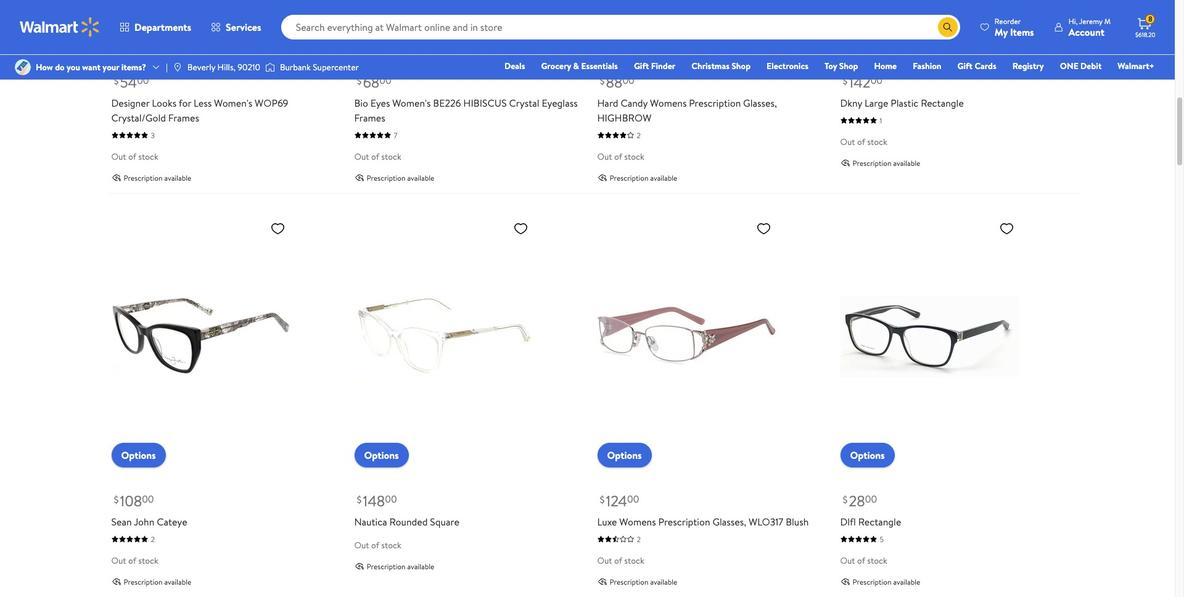 Task type: vqa. For each thing, say whether or not it's contained in the screenshot.
second Sponsored from left
no



Task type: describe. For each thing, give the bounding box(es) containing it.
options link up home link
[[841, 24, 895, 48]]

$ for 68
[[357, 74, 362, 87]]

prescription for 28
[[853, 577, 892, 587]]

christmas shop link
[[686, 59, 756, 73]]

hi, jeremy m account
[[1069, 16, 1111, 39]]

00 for 142
[[871, 73, 883, 87]]

$ for 148
[[357, 493, 362, 506]]

add to favorites list, luxe womens prescription glasses, wlo317 blush image
[[757, 221, 771, 236]]

toy
[[825, 60, 837, 72]]

shop for christmas shop
[[732, 60, 751, 72]]

options link up $ 68 00
[[354, 24, 409, 48]]

$ for 108
[[114, 493, 119, 506]]

electronics
[[767, 60, 809, 72]]

7
[[394, 130, 398, 140]]

$ 68 00
[[357, 71, 392, 92]]

$ 142 00
[[843, 71, 883, 92]]

prescription inside hard candy womens prescription glasses, highbrow
[[689, 96, 741, 110]]

christmas
[[692, 60, 730, 72]]

rounded
[[390, 515, 428, 528]]

 image for how do you want your items?
[[15, 59, 31, 75]]

$ 148 00
[[357, 490, 397, 511]]

of down nautica
[[371, 539, 379, 551]]

options link up the $ 28 00
[[841, 443, 895, 467]]

essentials
[[581, 60, 618, 72]]

prescription available for 28
[[853, 577, 921, 587]]

$ 88 00
[[600, 71, 635, 92]]

available for 88
[[650, 172, 678, 183]]

add to favorites list, sean john cateye image
[[271, 221, 285, 236]]

90210
[[238, 61, 260, 73]]

1
[[880, 115, 882, 126]]

options link up essentials
[[597, 24, 652, 48]]

be226
[[433, 96, 461, 110]]

$ 108 00
[[114, 490, 154, 511]]

prescription available for 54
[[124, 172, 191, 183]]

burbank supercenter
[[280, 61, 359, 73]]

available for 28
[[894, 577, 921, 587]]

jeremy
[[1079, 16, 1103, 26]]

148
[[363, 490, 385, 511]]

prescription available for 124
[[610, 577, 678, 587]]

out for 88
[[597, 150, 612, 163]]

toy shop link
[[819, 59, 864, 73]]

fashion link
[[908, 59, 947, 73]]

wlo317
[[749, 515, 784, 528]]

walmart image
[[20, 17, 100, 37]]

prescription available for 142
[[853, 158, 921, 168]]

gift cards link
[[952, 59, 1002, 73]]

supercenter
[[313, 61, 359, 73]]

gift cards
[[958, 60, 997, 72]]

out for 68
[[354, 150, 369, 163]]

gift finder
[[634, 60, 676, 72]]

crystal/gold
[[111, 111, 166, 124]]

options up $ 148 00
[[364, 448, 399, 462]]

prescription available for 68
[[367, 172, 435, 183]]

1 vertical spatial glasses,
[[713, 515, 747, 528]]

luxe womens prescription glasses, wlo317 blush
[[597, 515, 809, 528]]

luxe
[[597, 515, 617, 528]]

out of stock for 88
[[597, 150, 645, 163]]

christmas shop
[[692, 60, 751, 72]]

of for 28
[[857, 554, 865, 567]]

108
[[120, 490, 142, 511]]

prescription for 124
[[610, 577, 649, 587]]

options link up items?
[[111, 24, 166, 48]]

available for 124
[[650, 577, 678, 587]]

designer looks for less women's wop69 crystal/gold frames
[[111, 96, 288, 124]]

28
[[849, 490, 865, 511]]

options up $ 68 00
[[364, 29, 399, 43]]

stock for 88
[[624, 150, 645, 163]]

stock down nautica rounded square
[[381, 539, 402, 551]]

0 horizontal spatial rectangle
[[859, 515, 902, 528]]

large
[[865, 96, 889, 110]]

1 horizontal spatial rectangle
[[921, 96, 964, 110]]

of for 88
[[614, 150, 622, 163]]

|
[[166, 61, 168, 73]]

frames for 54
[[168, 111, 199, 124]]

available for 54
[[164, 172, 191, 183]]

prescription available image for 68
[[354, 173, 364, 183]]

bio
[[354, 96, 368, 110]]

dlfl rectangle
[[841, 515, 902, 528]]

for
[[179, 96, 191, 110]]

sean john cateye
[[111, 515, 187, 528]]

walmart+
[[1118, 60, 1155, 72]]

88
[[606, 71, 623, 92]]

less
[[194, 96, 212, 110]]

stock for 124
[[624, 554, 645, 567]]

out down nautica
[[354, 539, 369, 551]]

available for 108
[[164, 577, 191, 587]]

cateye
[[157, 515, 187, 528]]

out of stock for 124
[[597, 554, 645, 567]]

00 for 28
[[865, 492, 877, 506]]

1 vertical spatial womens
[[620, 515, 656, 528]]

8
[[1149, 14, 1153, 24]]

$ for 88
[[600, 74, 605, 87]]

prescription for 54
[[124, 172, 163, 183]]

reorder my items
[[995, 16, 1034, 39]]

of for 124
[[614, 554, 622, 567]]

2 for 88
[[637, 130, 641, 140]]

bio eyes women's be226 hibiscus crystal eyeglass frames
[[354, 96, 578, 124]]

gift for gift finder
[[634, 60, 649, 72]]

stock for 28
[[868, 554, 888, 567]]

options up home link
[[850, 29, 885, 43]]

eyeglass
[[542, 96, 578, 110]]

registry link
[[1007, 59, 1050, 73]]

shop for toy shop
[[839, 60, 858, 72]]

prescription available image for 108
[[111, 577, 121, 587]]

00 for 88
[[623, 73, 635, 87]]

designer
[[111, 96, 150, 110]]

nautica rounded square
[[354, 515, 460, 528]]

looks
[[152, 96, 177, 110]]

options up the $ 28 00
[[850, 448, 885, 462]]

of for 108
[[128, 554, 136, 567]]

how do you want your items?
[[36, 61, 146, 73]]

options up $ 124 00
[[607, 448, 642, 462]]

stock for 108
[[138, 554, 158, 567]]

blush
[[786, 515, 809, 528]]

your
[[103, 61, 119, 73]]

$ for 28
[[843, 493, 848, 506]]

square
[[430, 515, 460, 528]]

you
[[67, 61, 80, 73]]

out for 108
[[111, 554, 126, 567]]

one
[[1060, 60, 1079, 72]]

dkny large plastic rectangle
[[841, 96, 964, 110]]

fashion
[[913, 60, 942, 72]]

options up the $ 108 00
[[121, 448, 156, 462]]

dlfl rectangle image
[[841, 216, 1019, 457]]

one debit
[[1060, 60, 1102, 72]]

nautica
[[354, 515, 387, 528]]

out of stock down nautica
[[354, 539, 402, 551]]

candy
[[621, 96, 648, 110]]

one debit link
[[1055, 59, 1108, 73]]

frames for 68
[[354, 111, 385, 124]]

out for 28
[[841, 554, 855, 567]]

8 $618.20
[[1136, 14, 1156, 39]]

debit
[[1081, 60, 1102, 72]]

of for 68
[[371, 150, 379, 163]]

prescription available for 88
[[610, 172, 678, 183]]

prescription available image for 142
[[841, 158, 850, 168]]

Walmart Site-Wide search field
[[281, 15, 960, 39]]

stock for 54
[[138, 150, 158, 163]]

&
[[573, 60, 579, 72]]

reorder
[[995, 16, 1021, 26]]



Task type: locate. For each thing, give the bounding box(es) containing it.
00 for 54
[[137, 73, 149, 87]]

finder
[[651, 60, 676, 72]]

1 shop from the left
[[732, 60, 751, 72]]

available for 68
[[407, 172, 435, 183]]

of down luxe
[[614, 554, 622, 567]]

options up essentials
[[607, 29, 642, 43]]

142
[[849, 71, 871, 92]]

00 for 124
[[627, 492, 639, 506]]

2 shop from the left
[[839, 60, 858, 72]]

$ left 68
[[357, 74, 362, 87]]

of down dlfl rectangle at the right bottom of page
[[857, 554, 865, 567]]

out down highbrow
[[597, 150, 612, 163]]

$ left '88'
[[600, 74, 605, 87]]

women's right eyes
[[392, 96, 431, 110]]

of down eyes
[[371, 150, 379, 163]]

glasses, left wlo317
[[713, 515, 747, 528]]

of down the dkny
[[857, 135, 865, 148]]

3
[[151, 130, 155, 140]]

shop right christmas
[[732, 60, 751, 72]]

out of stock for 142
[[841, 135, 888, 148]]

stock down 3
[[138, 150, 158, 163]]

dkny
[[841, 96, 862, 110]]

stock for 142
[[868, 135, 888, 148]]

prescription
[[689, 96, 741, 110], [853, 158, 892, 168], [124, 172, 163, 183], [367, 172, 406, 183], [610, 172, 649, 183], [659, 515, 710, 528], [367, 561, 406, 572], [124, 577, 163, 587], [610, 577, 649, 587], [853, 577, 892, 587]]

Search search field
[[281, 15, 960, 39]]

home
[[874, 60, 897, 72]]

glasses, down electronics
[[743, 96, 777, 110]]

out for 124
[[597, 554, 612, 567]]

2 for 108
[[151, 534, 155, 544]]

00 inside $ 124 00
[[627, 492, 639, 506]]

hard
[[597, 96, 618, 110]]

gift left cards
[[958, 60, 973, 72]]

rectangle right the plastic
[[921, 96, 964, 110]]

$ inside $ 88 00
[[600, 74, 605, 87]]

options
[[121, 29, 156, 43], [364, 29, 399, 43], [607, 29, 642, 43], [850, 29, 885, 43], [121, 448, 156, 462], [364, 448, 399, 462], [607, 448, 642, 462], [850, 448, 885, 462]]

deals
[[505, 60, 525, 72]]

stock for 68
[[381, 150, 402, 163]]

luxe womens prescription glasses, wlo317 blush image
[[597, 216, 776, 457]]

rectangle up 5
[[859, 515, 902, 528]]

1 gift from the left
[[634, 60, 649, 72]]

$ left 124
[[600, 493, 605, 506]]

2 frames from the left
[[354, 111, 385, 124]]

prescription available
[[853, 158, 921, 168], [124, 172, 191, 183], [367, 172, 435, 183], [610, 172, 678, 183], [367, 561, 435, 572], [124, 577, 191, 587], [610, 577, 678, 587], [853, 577, 921, 587]]

$ left 54
[[114, 74, 119, 87]]

do
[[55, 61, 65, 73]]

add to favorites list, nautica rounded square image
[[514, 221, 528, 236]]

1 vertical spatial rectangle
[[859, 515, 902, 528]]

1 horizontal spatial shop
[[839, 60, 858, 72]]

frames inside designer looks for less women's wop69 crystal/gold frames
[[168, 111, 199, 124]]

$ inside $ 54 00
[[114, 74, 119, 87]]

out of stock down luxe
[[597, 554, 645, 567]]

add to favorites list, dlfl rectangle image
[[1000, 221, 1015, 236]]

$ inside the $ 28 00
[[843, 493, 848, 506]]

hard candy womens prescription glasses, highbrow image
[[597, 0, 776, 39]]

prescription for 108
[[124, 577, 163, 587]]

$ left 142
[[843, 74, 848, 87]]

beverly hills, 90210
[[187, 61, 260, 73]]

frames
[[168, 111, 199, 124], [354, 111, 385, 124]]

1 horizontal spatial women's
[[392, 96, 431, 110]]

prescription available image for 54
[[111, 173, 121, 183]]

$ for 124
[[600, 493, 605, 506]]

2
[[637, 130, 641, 140], [151, 534, 155, 544], [637, 534, 641, 544]]

out of stock down 5
[[841, 554, 888, 567]]

out of stock for 68
[[354, 150, 402, 163]]

0 horizontal spatial  image
[[15, 59, 31, 75]]

prescription for 142
[[853, 158, 892, 168]]

frames inside bio eyes women's be226 hibiscus crystal eyeglass frames
[[354, 111, 385, 124]]

out of stock for 54
[[111, 150, 158, 163]]

account
[[1069, 25, 1105, 39]]

out for 142
[[841, 135, 855, 148]]

john
[[134, 515, 154, 528]]

$ for 54
[[114, 74, 119, 87]]

sean
[[111, 515, 132, 528]]

00 for 108
[[142, 492, 154, 506]]

out down crystal/gold
[[111, 150, 126, 163]]

out of stock for 28
[[841, 554, 888, 567]]

 image
[[173, 62, 183, 72]]

$ inside $ 68 00
[[357, 74, 362, 87]]

items?
[[121, 61, 146, 73]]

toy shop
[[825, 60, 858, 72]]

5
[[880, 534, 884, 544]]

women's inside designer looks for less women's wop69 crystal/gold frames
[[214, 96, 252, 110]]

services
[[226, 20, 261, 34]]

00 for 148
[[385, 492, 397, 506]]

women's
[[214, 96, 252, 110], [392, 96, 431, 110]]

glasses, inside hard candy womens prescription glasses, highbrow
[[743, 96, 777, 110]]

$618.20
[[1136, 30, 1156, 39]]

54
[[120, 71, 137, 92]]

frames down bio
[[354, 111, 385, 124]]

options link up $ 148 00
[[354, 443, 409, 467]]

womens right candy
[[650, 96, 687, 110]]

stock down sean john cateye
[[138, 554, 158, 567]]

nautica rounded square image
[[354, 216, 533, 457]]

$ 124 00
[[600, 490, 639, 511]]

glasses,
[[743, 96, 777, 110], [713, 515, 747, 528]]

of for 54
[[128, 150, 136, 163]]

out for 54
[[111, 150, 126, 163]]

0 horizontal spatial shop
[[732, 60, 751, 72]]

search icon image
[[943, 22, 953, 32]]

prescription available image for 28
[[841, 577, 850, 587]]

frames down for at the top left
[[168, 111, 199, 124]]

dlfl
[[841, 515, 856, 528]]

$ left 28
[[843, 493, 848, 506]]

walmart+ link
[[1112, 59, 1160, 73]]

$ inside $ 142 00
[[843, 74, 848, 87]]

designer looks for less women's wop69 crystal/gold frames image
[[111, 0, 290, 39]]

women's inside bio eyes women's be226 hibiscus crystal eyeglass frames
[[392, 96, 431, 110]]

124
[[606, 490, 627, 511]]

2 women's from the left
[[392, 96, 431, 110]]

$ left 148
[[357, 493, 362, 506]]

hills,
[[217, 61, 236, 73]]

hibiscus
[[464, 96, 507, 110]]

grocery & essentials
[[541, 60, 618, 72]]

2 gift from the left
[[958, 60, 973, 72]]

 image for burbank supercenter
[[265, 61, 275, 73]]

electronics link
[[761, 59, 814, 73]]

hard candy womens prescription glasses, highbrow
[[597, 96, 777, 124]]

out down luxe
[[597, 554, 612, 567]]

of down crystal/gold
[[128, 150, 136, 163]]

m
[[1105, 16, 1111, 26]]

00 inside $ 88 00
[[623, 73, 635, 87]]

shop right the toy on the top
[[839, 60, 858, 72]]

out down dlfl
[[841, 554, 855, 567]]

dkny large plastic rectangle image
[[841, 0, 1019, 39]]

bio eyes women's be226 hibiscus crystal eyeglass frames image
[[354, 0, 533, 39]]

$ left 108
[[114, 493, 119, 506]]

1 horizontal spatial  image
[[265, 61, 275, 73]]

gift left finder
[[634, 60, 649, 72]]

00 inside $ 54 00
[[137, 73, 149, 87]]

stock down 1
[[868, 135, 888, 148]]

of for 142
[[857, 135, 865, 148]]

00 inside the $ 28 00
[[865, 492, 877, 506]]

0 vertical spatial womens
[[650, 96, 687, 110]]

1 horizontal spatial frames
[[354, 111, 385, 124]]

00 inside $ 142 00
[[871, 73, 883, 87]]

00 for 68
[[380, 73, 392, 87]]

my
[[995, 25, 1008, 39]]

shop
[[732, 60, 751, 72], [839, 60, 858, 72]]

departments button
[[110, 12, 201, 42]]

2 down sean john cateye
[[151, 534, 155, 544]]

prescription available for 108
[[124, 577, 191, 587]]

crystal
[[509, 96, 540, 110]]

womens down $ 124 00
[[620, 515, 656, 528]]

rectangle
[[921, 96, 964, 110], [859, 515, 902, 528]]

of down highbrow
[[614, 150, 622, 163]]

2 for 124
[[637, 534, 641, 544]]

registry
[[1013, 60, 1044, 72]]

out of stock down highbrow
[[597, 150, 645, 163]]

1 frames from the left
[[168, 111, 199, 124]]

stock
[[868, 135, 888, 148], [138, 150, 158, 163], [381, 150, 402, 163], [624, 150, 645, 163], [381, 539, 402, 551], [138, 554, 158, 567], [624, 554, 645, 567], [868, 554, 888, 567]]

out down sean
[[111, 554, 126, 567]]

departments
[[134, 20, 191, 34]]

wop69
[[255, 96, 288, 110]]

 image right 90210
[[265, 61, 275, 73]]

prescription available image
[[841, 158, 850, 168], [111, 173, 121, 183], [354, 173, 364, 183], [111, 577, 121, 587]]

of
[[857, 135, 865, 148], [128, 150, 136, 163], [371, 150, 379, 163], [614, 150, 622, 163], [371, 539, 379, 551], [128, 554, 136, 567], [614, 554, 622, 567], [857, 554, 865, 567]]

shop inside christmas shop link
[[732, 60, 751, 72]]

 image
[[15, 59, 31, 75], [265, 61, 275, 73]]

prescription for 68
[[367, 172, 406, 183]]

1 women's from the left
[[214, 96, 252, 110]]

options link up $ 124 00
[[597, 443, 652, 467]]

shop inside toy shop link
[[839, 60, 858, 72]]

 image left how
[[15, 59, 31, 75]]

how
[[36, 61, 53, 73]]

want
[[82, 61, 101, 73]]

$ inside the $ 108 00
[[114, 493, 119, 506]]

$
[[114, 74, 119, 87], [357, 74, 362, 87], [600, 74, 605, 87], [843, 74, 848, 87], [114, 493, 119, 506], [357, 493, 362, 506], [600, 493, 605, 506], [843, 493, 848, 506]]

1 horizontal spatial gift
[[958, 60, 973, 72]]

out
[[841, 135, 855, 148], [111, 150, 126, 163], [354, 150, 369, 163], [597, 150, 612, 163], [354, 539, 369, 551], [111, 554, 126, 567], [597, 554, 612, 567], [841, 554, 855, 567]]

options up items?
[[121, 29, 156, 43]]

out down bio
[[354, 150, 369, 163]]

$ inside $ 124 00
[[600, 493, 605, 506]]

prescription available image for 88
[[597, 173, 607, 183]]

of down sean
[[128, 554, 136, 567]]

00 inside the $ 108 00
[[142, 492, 154, 506]]

stock down 5
[[868, 554, 888, 567]]

women's right the less at the left of the page
[[214, 96, 252, 110]]

0 horizontal spatial women's
[[214, 96, 252, 110]]

68
[[363, 71, 380, 92]]

items
[[1010, 25, 1034, 39]]

out of stock down "7"
[[354, 150, 402, 163]]

2 down highbrow
[[637, 130, 641, 140]]

cards
[[975, 60, 997, 72]]

0 horizontal spatial frames
[[168, 111, 199, 124]]

options link up the $ 108 00
[[111, 443, 166, 467]]

gift for gift cards
[[958, 60, 973, 72]]

prescription for 88
[[610, 172, 649, 183]]

prescription available image
[[597, 173, 607, 183], [354, 561, 364, 571], [597, 577, 607, 587], [841, 577, 850, 587]]

grocery & essentials link
[[536, 59, 624, 73]]

out of stock down 1
[[841, 135, 888, 148]]

$ inside $ 148 00
[[357, 493, 362, 506]]

out of stock for 108
[[111, 554, 158, 567]]

gift finder link
[[629, 59, 681, 73]]

$ 54 00
[[114, 71, 149, 92]]

2 down $ 124 00
[[637, 534, 641, 544]]

out down the dkny
[[841, 135, 855, 148]]

gift
[[634, 60, 649, 72], [958, 60, 973, 72]]

available for 142
[[894, 158, 921, 168]]

$ 28 00
[[843, 490, 877, 511]]

$ for 142
[[843, 74, 848, 87]]

burbank
[[280, 61, 311, 73]]

beverly
[[187, 61, 215, 73]]

stock down highbrow
[[624, 150, 645, 163]]

00 inside $ 68 00
[[380, 73, 392, 87]]

eyes
[[371, 96, 390, 110]]

0 vertical spatial glasses,
[[743, 96, 777, 110]]

sean john cateye image
[[111, 216, 290, 457]]

womens inside hard candy womens prescription glasses, highbrow
[[650, 96, 687, 110]]

stock down "7"
[[381, 150, 402, 163]]

0 vertical spatial rectangle
[[921, 96, 964, 110]]

prescription available image for 124
[[597, 577, 607, 587]]

stock down $ 124 00
[[624, 554, 645, 567]]

0 horizontal spatial gift
[[634, 60, 649, 72]]

out of stock down john
[[111, 554, 158, 567]]

out of stock down 3
[[111, 150, 158, 163]]

00 inside $ 148 00
[[385, 492, 397, 506]]

deals link
[[499, 59, 531, 73]]

home link
[[869, 59, 903, 73]]



